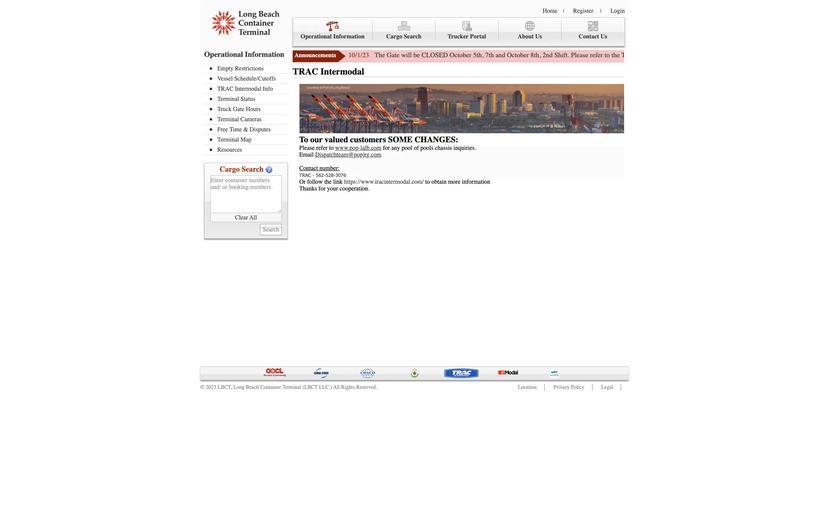 Task type: describe. For each thing, give the bounding box(es) containing it.
trac inside empty restrictions vessel schedule/cutoffs trac intermodal info terminal status truck gate hours terminal cameras free time & disputes terminal map resources
[[217, 86, 233, 92]]

the inside trac - 562-528-3076​ or follow the link https://www.tracintermodal.com​ / to obtain more information thanks for your cooperation​.​
[[324, 179, 332, 185]]

some
[[388, 135, 413, 145]]

terminal left status
[[217, 96, 239, 102]]

of
[[414, 145, 419, 151]]

location
[[518, 384, 537, 391]]

7th
[[485, 51, 494, 59]]

empty restrictions vessel schedule/cutoffs trac intermodal info terminal status truck gate hours terminal cameras free time & disputes terminal map resources
[[217, 65, 276, 153]]

1 october from the left
[[450, 51, 471, 59]]

register link
[[573, 8, 593, 14]]

our
[[310, 135, 323, 145]]

0 horizontal spatial cargo search
[[220, 165, 264, 174]]

operational information inside menu bar
[[301, 33, 365, 40]]

policy
[[571, 384, 584, 391]]

pool
[[402, 145, 412, 151]]

valued
[[325, 135, 348, 145]]

0 horizontal spatial cargo
[[220, 165, 240, 174]]

empty
[[217, 65, 233, 72]]

0 vertical spatial intermodal
[[321, 66, 364, 77]]

truck gate hours link
[[210, 106, 287, 113]]

contact number:
[[299, 165, 340, 172]]

and
[[496, 51, 505, 59]]

details
[[742, 51, 760, 59]]

trucker portal
[[448, 33, 486, 40]]

please inside ​​​​​​​​​​​​​​​​​​​to our valued customers  some changes: please refer to www.pop-lalb.com for any pool of pools chassis inquiries.
[[299, 145, 315, 151]]

privacy policy
[[554, 384, 584, 391]]

1 vertical spatial operational information
[[204, 50, 284, 59]]

cargo inside menu bar
[[386, 33, 402, 40]]

vessel schedule/cutoffs link
[[210, 75, 287, 82]]

privacy
[[554, 384, 570, 391]]

about us
[[518, 33, 542, 40]]

terminal cameras link
[[210, 116, 287, 123]]

2nd
[[543, 51, 553, 59]]

inquiries.
[[454, 145, 476, 151]]

number:
[[320, 165, 340, 172]]

closed
[[422, 51, 448, 59]]

operational information link
[[293, 20, 373, 41]]

chassis
[[435, 145, 452, 151]]

any
[[391, 145, 400, 151]]

follow
[[307, 179, 323, 185]]

hours inside empty restrictions vessel schedule/cutoffs trac intermodal info terminal status truck gate hours terminal cameras free time & disputes terminal map resources
[[246, 106, 261, 113]]

0 vertical spatial truck
[[621, 51, 637, 59]]

empty restrictions link
[[210, 65, 287, 72]]

for right page
[[699, 51, 707, 59]]

privacy policy link
[[554, 384, 584, 391]]

0 vertical spatial refer
[[590, 51, 603, 59]]

cooperation​.​
[[340, 185, 370, 192]]

https://www.tracintermodal.com​
[[344, 179, 422, 185]]

menu bar containing operational information
[[293, 17, 625, 46]]

dispatchteam@popjrg.com link
[[315, 151, 381, 158]]

be
[[413, 51, 420, 59]]

llc.)
[[319, 384, 332, 391]]

search inside menu bar
[[404, 33, 422, 40]]

Enter container numbers and/ or booking numbers.  text field
[[210, 176, 282, 213]]

terminal status link
[[210, 96, 287, 102]]

intermodal inside empty restrictions vessel schedule/cutoffs trac intermodal info terminal status truck gate hours terminal cameras free time & disputes terminal map resources
[[235, 86, 261, 92]]

​​​​​​​​​​​​​​​​​​​to our valued customers  some changes: please refer to www.pop-lalb.com for any pool of pools chassis inquiries.
[[299, 135, 476, 151]]

lalb.com
[[360, 145, 381, 151]]

cargo search inside menu bar
[[386, 33, 422, 40]]

2 horizontal spatial gate
[[639, 51, 652, 59]]

contact for contact us
[[579, 33, 599, 40]]

gate inside empty restrictions vessel schedule/cutoffs trac intermodal info terminal status truck gate hours terminal cameras free time & disputes terminal map resources
[[233, 106, 244, 113]]

portal
[[470, 33, 486, 40]]

the
[[375, 51, 385, 59]]

terminal up "free" at the left of page
[[217, 116, 239, 123]]

home link
[[543, 8, 557, 14]]

your
[[327, 185, 338, 192]]

10/1/23
[[348, 51, 369, 59]]

562-
[[316, 172, 326, 178]]

status
[[241, 96, 255, 102]]

www.pop-lalb.com link
[[335, 145, 381, 151]]

further
[[709, 51, 727, 59]]

time
[[230, 126, 242, 133]]

thanks
[[299, 185, 317, 192]]

clear all
[[235, 214, 257, 221]]

dispatchteam@popjrg.com
[[315, 151, 381, 158]]

1 horizontal spatial the
[[612, 51, 620, 59]]

container
[[260, 384, 281, 391]]

cameras
[[241, 116, 262, 123]]

shift.
[[555, 51, 569, 59]]

beach
[[246, 384, 259, 391]]

www.pop-
[[335, 145, 360, 151]]

2 | from the left
[[600, 8, 601, 14]]

0 horizontal spatial information
[[245, 50, 284, 59]]

10/1/23 the gate will be closed october 5th, 7th and october 8th, 2nd shift. please refer to the truck gate hours web page for further gate details for the week.
[[348, 51, 797, 59]]

trucker portal link
[[436, 20, 499, 41]]

contact us link
[[562, 20, 625, 41]]

to inside ​​​​​​​​​​​​​​​​​​​to our valued customers  some changes: please refer to www.pop-lalb.com for any pool of pools chassis inquiries.
[[329, 145, 334, 151]]

legal
[[601, 384, 613, 391]]

-
[[313, 172, 314, 178]]

1 | from the left
[[563, 8, 564, 14]]

reserved.
[[356, 384, 377, 391]]

register
[[573, 8, 593, 14]]

trac intermodal
[[293, 66, 364, 77]]



Task type: vqa. For each thing, say whether or not it's contained in the screenshot.
the left the for
no



Task type: locate. For each thing, give the bounding box(es) containing it.
operational information
[[301, 33, 365, 40], [204, 50, 284, 59]]

1 vertical spatial menu bar
[[204, 64, 291, 155]]

terminal map link
[[210, 136, 287, 143]]

trac down announcements
[[293, 66, 318, 77]]

about us link
[[499, 20, 562, 41]]

1 horizontal spatial cargo search
[[386, 33, 422, 40]]

gate
[[729, 51, 740, 59]]

schedule/cutoffs
[[234, 75, 276, 82]]

information up 10/1/23
[[333, 33, 365, 40]]

to
[[605, 51, 610, 59], [329, 145, 334, 151], [425, 179, 430, 185]]

login
[[611, 8, 625, 14]]

1 vertical spatial trac
[[217, 86, 233, 92]]

0 vertical spatial menu bar
[[293, 17, 625, 46]]

all right clear
[[249, 214, 257, 221]]

1 horizontal spatial intermodal
[[321, 66, 364, 77]]

intermodal up status
[[235, 86, 261, 92]]

for right the details
[[761, 51, 769, 59]]

free
[[217, 126, 228, 133]]

contact us
[[579, 33, 607, 40]]

hours left web
[[654, 51, 670, 59]]

to right /
[[425, 179, 430, 185]]

resources
[[217, 147, 242, 153]]

1 vertical spatial refer
[[316, 145, 328, 151]]

1 vertical spatial information
[[245, 50, 284, 59]]

0 vertical spatial all
[[249, 214, 257, 221]]

customers
[[350, 135, 386, 145]]

all inside "button"
[[249, 214, 257, 221]]

1 vertical spatial cargo
[[220, 165, 240, 174]]

will
[[401, 51, 412, 59]]

contact up 10/1/23 the gate will be closed october 5th, 7th and october 8th, 2nd shift. please refer to the truck gate hours web page for further gate details for the week.
[[579, 33, 599, 40]]

0 vertical spatial information
[[333, 33, 365, 40]]

restrictions
[[235, 65, 264, 72]]

1 us from the left
[[535, 33, 542, 40]]

1 horizontal spatial us
[[601, 33, 607, 40]]

1 horizontal spatial menu bar
[[293, 17, 625, 46]]

lbct,
[[218, 384, 232, 391]]

vessel
[[217, 75, 233, 82]]

1 vertical spatial cargo search
[[220, 165, 264, 174]]

please up the contact number:
[[299, 145, 315, 151]]

0 vertical spatial cargo
[[386, 33, 402, 40]]

0 horizontal spatial operational information
[[204, 50, 284, 59]]

search up be at the top
[[404, 33, 422, 40]]

trucker
[[448, 33, 469, 40]]

1 horizontal spatial hours
[[654, 51, 670, 59]]

2023
[[206, 384, 216, 391]]

1 vertical spatial please
[[299, 145, 315, 151]]

the down the contact us link at the right of the page
[[612, 51, 620, 59]]

all
[[249, 214, 257, 221], [333, 384, 340, 391]]

0 horizontal spatial the
[[324, 179, 332, 185]]

the
[[612, 51, 620, 59], [771, 51, 779, 59], [324, 179, 332, 185]]

trac intermodal info link
[[210, 86, 287, 92]]

© 2023 lbct, long beach container terminal (lbct llc.) all rights reserved.
[[200, 384, 377, 391]]

contact inside menu bar
[[579, 33, 599, 40]]

1 vertical spatial intermodal
[[235, 86, 261, 92]]

the left week. on the top of page
[[771, 51, 779, 59]]

0 horizontal spatial october
[[450, 51, 471, 59]]

to inside trac - 562-528-3076​ or follow the link https://www.tracintermodal.com​ / to obtain more information thanks for your cooperation​.​
[[425, 179, 430, 185]]

refer right email
[[316, 145, 328, 151]]

0 vertical spatial cargo search
[[386, 33, 422, 40]]

for left your
[[319, 185, 326, 192]]

| left login
[[600, 8, 601, 14]]

1 vertical spatial search
[[242, 165, 264, 174]]

or
[[299, 179, 306, 185]]

1 horizontal spatial |
[[600, 8, 601, 14]]

0 horizontal spatial operational
[[204, 50, 243, 59]]

information inside menu bar
[[333, 33, 365, 40]]

| right home
[[563, 8, 564, 14]]

week.
[[781, 51, 797, 59]]

1 horizontal spatial please
[[571, 51, 588, 59]]

1 horizontal spatial october
[[507, 51, 529, 59]]

(lbct
[[303, 384, 318, 391]]

terminal left (lbct
[[282, 384, 301, 391]]

1 horizontal spatial to
[[425, 179, 430, 185]]

0 horizontal spatial to
[[329, 145, 334, 151]]

trac inside trac - 562-528-3076​ or follow the link https://www.tracintermodal.com​ / to obtain more information thanks for your cooperation​.​
[[299, 172, 311, 178]]

information up the restrictions
[[245, 50, 284, 59]]

operational information up empty restrictions link at the left of the page
[[204, 50, 284, 59]]

0 horizontal spatial truck
[[217, 106, 232, 113]]

0 horizontal spatial us
[[535, 33, 542, 40]]

0 horizontal spatial refer
[[316, 145, 328, 151]]

0 vertical spatial trac
[[293, 66, 318, 77]]

us for about us
[[535, 33, 542, 40]]

528-
[[326, 172, 335, 178]]

trac - 562-528-3076​ or follow the link https://www.tracintermodal.com​ / to obtain more information thanks for your cooperation​.​
[[299, 172, 490, 192]]

0 horizontal spatial |
[[563, 8, 564, 14]]

2 vertical spatial trac
[[299, 172, 311, 178]]

announcements
[[295, 52, 336, 59]]

|
[[563, 8, 564, 14], [600, 8, 601, 14]]

contact up "-"
[[299, 165, 318, 172]]

cargo down resources
[[220, 165, 240, 174]]

1 horizontal spatial cargo
[[386, 33, 402, 40]]

login link
[[611, 8, 625, 14]]

0 vertical spatial to
[[605, 51, 610, 59]]

legal link
[[601, 384, 613, 391]]

free time & disputes link
[[210, 126, 287, 133]]

refer down contact us
[[590, 51, 603, 59]]

pools
[[420, 145, 433, 151]]

email dispatchteam@popjrg.com
[[299, 151, 381, 158]]

1 vertical spatial hours
[[246, 106, 261, 113]]

truck
[[621, 51, 637, 59], [217, 106, 232, 113]]

intermodal
[[321, 66, 364, 77], [235, 86, 261, 92]]

0 horizontal spatial gate
[[233, 106, 244, 113]]

menu bar
[[293, 17, 625, 46], [204, 64, 291, 155]]

1 vertical spatial truck
[[217, 106, 232, 113]]

menu bar containing empty restrictions
[[204, 64, 291, 155]]

email
[[299, 151, 314, 158]]

2 horizontal spatial to
[[605, 51, 610, 59]]

cargo search link
[[373, 20, 436, 41]]

contact for contact number:
[[299, 165, 318, 172]]

for left the any
[[383, 145, 390, 151]]

terminal up resources
[[217, 136, 239, 143]]

to down contact us
[[605, 51, 610, 59]]

trac for trac intermodal
[[293, 66, 318, 77]]

/
[[422, 179, 424, 185]]

gate right the at left top
[[387, 51, 400, 59]]

operational information up announcements
[[301, 33, 365, 40]]

1 horizontal spatial search
[[404, 33, 422, 40]]

0 vertical spatial contact
[[579, 33, 599, 40]]

us
[[535, 33, 542, 40], [601, 33, 607, 40]]

hours
[[654, 51, 670, 59], [246, 106, 261, 113]]

web
[[672, 51, 683, 59]]

information
[[333, 33, 365, 40], [245, 50, 284, 59]]

1 horizontal spatial operational information
[[301, 33, 365, 40]]

intermodal down 10/1/23
[[321, 66, 364, 77]]

cargo search up 'will' at the left of the page
[[386, 33, 422, 40]]

disputes
[[250, 126, 271, 133]]

0 horizontal spatial hours
[[246, 106, 261, 113]]

0 horizontal spatial please
[[299, 145, 315, 151]]

long
[[233, 384, 244, 391]]

cargo up 'will' at the left of the page
[[386, 33, 402, 40]]

trac up "or"
[[299, 172, 311, 178]]

1 horizontal spatial truck
[[621, 51, 637, 59]]

3076​
[[335, 172, 346, 178]]

gate down status
[[233, 106, 244, 113]]

cargo
[[386, 33, 402, 40], [220, 165, 240, 174]]

cargo search down resources link
[[220, 165, 264, 174]]

hours up cameras
[[246, 106, 261, 113]]

0 vertical spatial operational information
[[301, 33, 365, 40]]

please right shift.
[[571, 51, 588, 59]]

truck inside empty restrictions vessel schedule/cutoffs trac intermodal info terminal status truck gate hours terminal cameras free time & disputes terminal map resources
[[217, 106, 232, 113]]

clear all button
[[210, 213, 282, 222]]

operational inside menu bar
[[301, 33, 332, 40]]

0 vertical spatial please
[[571, 51, 588, 59]]

1 horizontal spatial contact
[[579, 33, 599, 40]]

0 vertical spatial hours
[[654, 51, 670, 59]]

to left www.pop-
[[329, 145, 334, 151]]

8th,
[[531, 51, 541, 59]]

refer inside ​​​​​​​​​​​​​​​​​​​to our valued customers  some changes: please refer to www.pop-lalb.com for any pool of pools chassis inquiries.
[[316, 145, 328, 151]]

terminal
[[217, 96, 239, 102], [217, 116, 239, 123], [217, 136, 239, 143], [282, 384, 301, 391]]

resources link
[[210, 147, 287, 153]]

2 horizontal spatial the
[[771, 51, 779, 59]]

obtain
[[431, 179, 447, 185]]

trac down vessel
[[217, 86, 233, 92]]

please
[[571, 51, 588, 59], [299, 145, 315, 151]]

None submit
[[260, 224, 282, 235]]

0 horizontal spatial search
[[242, 165, 264, 174]]

1 horizontal spatial gate
[[387, 51, 400, 59]]

october right and
[[507, 51, 529, 59]]

trac for trac - 562-528-3076​ or follow the link https://www.tracintermodal.com​ / to obtain more information thanks for your cooperation​.​
[[299, 172, 311, 178]]

1 horizontal spatial refer
[[590, 51, 603, 59]]

for inside trac - 562-528-3076​ or follow the link https://www.tracintermodal.com​ / to obtain more information thanks for your cooperation​.​
[[319, 185, 326, 192]]

about
[[518, 33, 534, 40]]

the down 528-
[[324, 179, 332, 185]]

2 us from the left
[[601, 33, 607, 40]]

search down resources link
[[242, 165, 264, 174]]

1 horizontal spatial all
[[333, 384, 340, 391]]

clear
[[235, 214, 248, 221]]

for inside ​​​​​​​​​​​​​​​​​​​to our valued customers  some changes: please refer to www.pop-lalb.com for any pool of pools chassis inquiries.
[[383, 145, 390, 151]]

0 horizontal spatial intermodal
[[235, 86, 261, 92]]

0 horizontal spatial menu bar
[[204, 64, 291, 155]]

0 vertical spatial search
[[404, 33, 422, 40]]

search
[[404, 33, 422, 40], [242, 165, 264, 174]]

2 october from the left
[[507, 51, 529, 59]]

1 vertical spatial operational
[[204, 50, 243, 59]]

gate left web
[[639, 51, 652, 59]]

0 horizontal spatial contact
[[299, 165, 318, 172]]

operational up announcements
[[301, 33, 332, 40]]

changes:
[[415, 135, 458, 145]]

1 horizontal spatial information
[[333, 33, 365, 40]]

us for contact us
[[601, 33, 607, 40]]

october left 5th,
[[450, 51, 471, 59]]

all right llc.) at the left of page
[[333, 384, 340, 391]]

operational up empty
[[204, 50, 243, 59]]

location link
[[518, 384, 537, 391]]

1 horizontal spatial operational
[[301, 33, 332, 40]]

1 vertical spatial contact
[[299, 165, 318, 172]]

2 vertical spatial to
[[425, 179, 430, 185]]

cargo search
[[386, 33, 422, 40], [220, 165, 264, 174]]

0 horizontal spatial all
[[249, 214, 257, 221]]

information
[[462, 179, 490, 185]]

trac
[[293, 66, 318, 77], [217, 86, 233, 92], [299, 172, 311, 178]]

1 vertical spatial to
[[329, 145, 334, 151]]

october
[[450, 51, 471, 59], [507, 51, 529, 59]]

©
[[200, 384, 204, 391]]

1 vertical spatial all
[[333, 384, 340, 391]]

more
[[448, 179, 460, 185]]

&
[[243, 126, 248, 133]]

info
[[263, 86, 273, 92]]

0 vertical spatial operational
[[301, 33, 332, 40]]

home
[[543, 8, 557, 14]]



